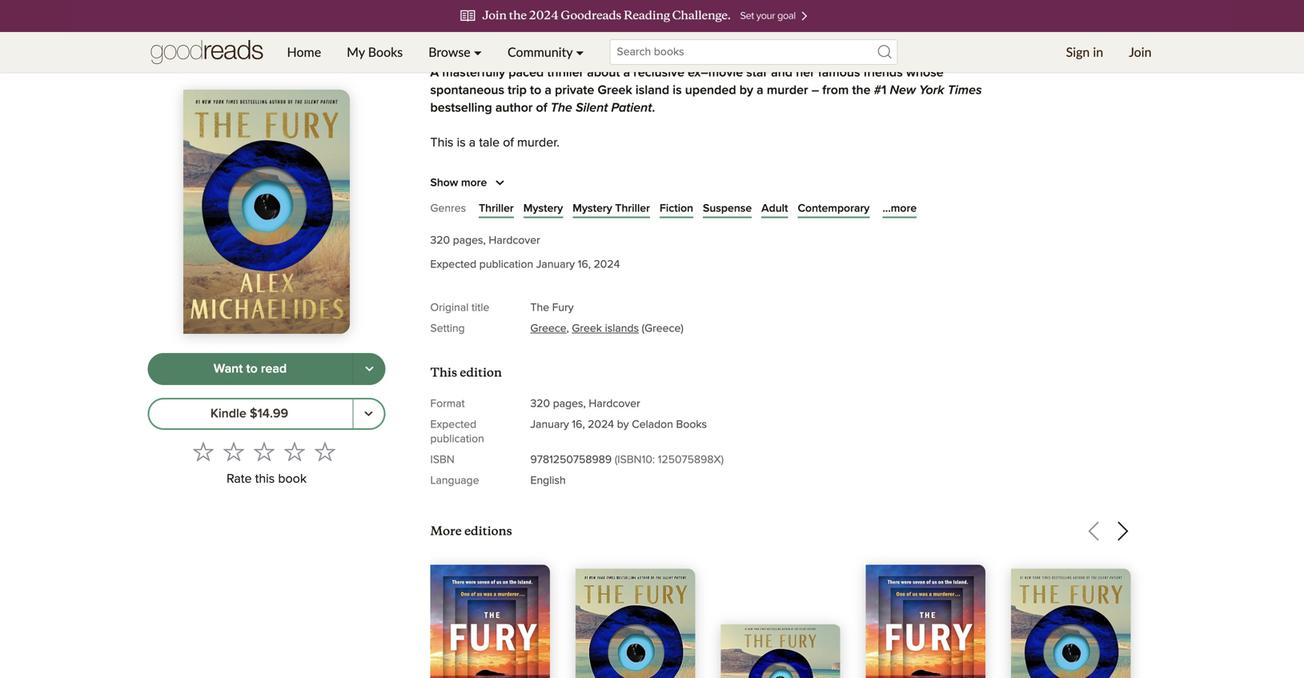 Task type: locate. For each thing, give the bounding box(es) containing it.
9781250758989
[[530, 454, 612, 466]]

english down the 9781250758989
[[530, 475, 566, 486]]

story.
[[717, 277, 747, 290]]

famous
[[818, 66, 860, 79], [770, 207, 811, 220]]

0 vertical spatial 320
[[430, 235, 450, 246]]

0 vertical spatial private
[[555, 84, 594, 97]]

a inside lana farrar is a reclusive ex–movie star and one of the most famous women in the world. every year, she invites her closest friends to escape the english weather and spend easter on her idyllic private greek island.
[[509, 207, 516, 220]]

is inside lana farrar is a reclusive ex–movie star and one of the most famous women in the world. every year, she invites her closest friends to escape the english weather and spend easter on her idyllic private greek island.
[[497, 207, 506, 220]]

friends up #1
[[864, 66, 903, 79]]

in down mouse
[[726, 382, 736, 395]]

0 horizontal spatial island
[[537, 312, 569, 325]]

a down thriller
[[545, 84, 552, 97]]

twists
[[870, 365, 901, 378]]

found up this edition
[[452, 347, 484, 360]]

greek up the patient
[[598, 84, 632, 97]]

1 vertical spatial island
[[537, 312, 569, 325]]

1 horizontal spatial friends
[[864, 66, 903, 79]]

is left upended
[[673, 84, 682, 97]]

a up invites
[[509, 207, 516, 220]]

publication up isbn
[[430, 434, 484, 445]]

2 vertical spatial private
[[495, 312, 533, 325]]

the
[[852, 84, 871, 97], [718, 207, 736, 220], [873, 207, 891, 220], [688, 224, 706, 237], [915, 277, 933, 290], [542, 295, 560, 307], [762, 295, 780, 307], [628, 312, 646, 325]]

expected down murdered.
[[430, 419, 476, 430]]

one inside lana farrar is a reclusive ex–movie star and one of the most famous women in the world. every year, she invites her closest friends to escape the english weather and spend easter on her idyllic private greek island.
[[679, 207, 701, 220]]

1 vertical spatial expected
[[430, 419, 476, 430]]

of right author
[[536, 102, 547, 114]]

1 vertical spatial by
[[611, 312, 625, 325]]

1 ▾ from the left
[[474, 44, 482, 60]]

0 horizontal spatial reclusive
[[519, 207, 569, 220]]

this
[[430, 137, 454, 149], [430, 365, 457, 380]]

friends inside lana farrar is a reclusive ex–movie star and one of the most famous women in the world. every year, she invites her closest friends to escape the english weather and spend easter on her idyllic private greek island.
[[587, 224, 626, 237]]

i
[[430, 277, 433, 290]]

you down 125075898x)
[[683, 470, 704, 483]]

1 vertical spatial private
[[430, 242, 469, 255]]

about
[[587, 66, 620, 79], [856, 277, 888, 290]]

0 horizontal spatial the
[[530, 302, 549, 313]]

murder. down had
[[720, 312, 762, 325]]

greek islands link
[[572, 323, 639, 334]]

in up easter
[[859, 207, 869, 220]]

0 horizontal spatial friends
[[587, 224, 626, 237]]

2 horizontal spatial private
[[555, 84, 594, 97]]

by inside i tell you this because you may think you know this story. you probably read about it at the time ― it caused a real stir in the tabloids, if you remember. it had all the necessary ingredients for a press a celebrity; a private island cut off by the wind…and a murder.
[[611, 312, 625, 325]]

expected inside expected publication
[[430, 419, 476, 430]]

0 horizontal spatial english
[[530, 475, 566, 486]]

to right trip
[[530, 84, 541, 97]]

1 horizontal spatial this
[[481, 277, 500, 290]]

and down the 9781250758989
[[569, 470, 590, 483]]

pages, down farrar
[[453, 235, 486, 246]]

0 vertical spatial by
[[740, 84, 753, 97]]

and inside a masterfully paced thriller about a reclusive ex–movie star and her famous friends whose spontaneous trip to a private greek island is upended by a murder ― from the #1
[[771, 66, 793, 79]]

the down cat
[[631, 382, 652, 395]]

this up real
[[481, 277, 500, 290]]

320 pages, hardcover down the climax.
[[530, 398, 640, 410]]

the fury
[[530, 302, 574, 313]]

1 vertical spatial reclusive
[[519, 207, 569, 220]]

0 horizontal spatial thriller
[[479, 203, 514, 214]]

about down 3.74
[[587, 66, 620, 79]]

of left cat
[[637, 365, 648, 378]]

of left us
[[894, 382, 905, 395]]

to inside lana farrar is a reclusive ex–movie star and one of the most famous women in the world. every year, she invites her closest friends to escape the english weather and spend easter on her idyllic private greek island.
[[629, 224, 640, 237]]

2 expected from the top
[[430, 419, 476, 430]]

this
[[481, 277, 500, 290], [694, 277, 714, 290], [255, 473, 275, 486]]

that's
[[489, 172, 519, 185]]

join
[[1129, 44, 1152, 60]]

found down "turns," on the right bottom of the page
[[950, 382, 982, 395]]

2024 up think
[[594, 259, 620, 270]]

1 expected from the top
[[430, 259, 476, 270]]

1 horizontal spatial books
[[676, 419, 707, 430]]

english inside lana farrar is a reclusive ex–movie star and one of the most famous women in the world. every year, she invites her closest friends to escape the english weather and spend easter on her idyllic private greek island.
[[709, 224, 749, 237]]

1 mystery from the left
[[523, 203, 563, 214]]

0 horizontal spatial private
[[430, 242, 469, 255]]

my down isbn
[[430, 470, 447, 483]]

true.
[[575, 172, 600, 185]]

famous up from
[[818, 66, 860, 79]]

not
[[522, 172, 540, 185]]

in inside we found ourselves trapped there overnight. our old friendships concealed hatred and a desire for revenge. what followed was a game of cat and mouse ― a battle of wits, full of twists and turns, building to an unforgettable climax. the night ended in violence and death, as one of us was found murdered.
[[726, 382, 736, 395]]

0 horizontal spatial one
[[679, 207, 701, 220]]

you up caused
[[457, 277, 477, 290]]

this edition
[[430, 365, 502, 380]]

necessary
[[783, 295, 840, 307]]

january 16, 2024 by celadon books
[[530, 419, 707, 430]]

0 horizontal spatial my
[[347, 44, 365, 60]]

climax.
[[589, 382, 627, 395]]

▾ up masterfully
[[474, 44, 482, 60]]

greece up the overnight. on the bottom
[[645, 323, 681, 334]]

the up greece link at the left top of page
[[530, 302, 549, 313]]

0 vertical spatial reclusive
[[634, 66, 685, 79]]

0 vertical spatial read
[[827, 277, 852, 290]]

book cover image
[[430, 565, 550, 678], [866, 565, 986, 678], [576, 569, 695, 678], [1011, 569, 1131, 678], [721, 625, 840, 678]]

was
[[567, 365, 589, 378], [925, 382, 947, 395]]

may
[[579, 277, 602, 290]]

1 vertical spatial friends
[[587, 224, 626, 237]]

friends inside a masterfully paced thriller about a reclusive ex–movie star and her famous friends whose spontaneous trip to a private greek island is upended by a murder ― from the #1
[[864, 66, 903, 79]]

1 thriller from the left
[[479, 203, 514, 214]]

english down suspense link
[[709, 224, 749, 237]]

0 horizontal spatial was
[[567, 365, 589, 378]]

home image
[[151, 32, 263, 72]]

book
[[278, 473, 307, 486]]

1 vertical spatial star
[[631, 207, 651, 220]]

it left at
[[891, 277, 898, 290]]

format
[[430, 398, 465, 410]]

this right rate
[[255, 473, 275, 486]]

2 vertical spatial greek
[[572, 323, 602, 334]]

star inside lana farrar is a reclusive ex–movie star and one of the most famous women in the world. every year, she invites her closest friends to escape the english weather and spend easter on her idyllic private greek island.
[[631, 207, 651, 220]]

320 pages, hardcover down farrar
[[430, 235, 540, 246]]

0 vertical spatial island
[[636, 84, 669, 97]]

this up or
[[430, 137, 454, 149]]

0 vertical spatial murder.
[[517, 137, 560, 149]]

and up us
[[905, 365, 926, 378]]

know
[[660, 277, 691, 290]]

murder.
[[517, 137, 560, 149], [720, 312, 762, 325]]

0 horizontal spatial for
[[910, 295, 925, 307]]

1 vertical spatial english
[[530, 475, 566, 486]]

this for this edition
[[430, 365, 457, 380]]

1 greece from the left
[[530, 323, 566, 334]]

0 vertical spatial publication
[[479, 259, 533, 270]]

0 vertical spatial my
[[347, 44, 365, 60]]

in
[[1093, 44, 1103, 60], [859, 207, 869, 220], [529, 295, 539, 307], [726, 382, 736, 395]]

real
[[484, 295, 505, 307]]

expected up i
[[430, 259, 476, 270]]

― right mouse
[[737, 365, 745, 378]]

1 vertical spatial 320 pages, hardcover
[[530, 398, 640, 410]]

island inside a masterfully paced thriller about a reclusive ex–movie star and her famous friends whose spontaneous trip to a private greek island is upended by a murder ― from the #1
[[636, 84, 669, 97]]

her inside a masterfully paced thriller about a reclusive ex–movie star and her famous friends whose spontaneous trip to a private greek island is upended by a murder ― from the #1
[[796, 66, 815, 79]]

0 horizontal spatial star
[[631, 207, 651, 220]]

1 horizontal spatial was
[[925, 382, 947, 395]]

1 vertical spatial 2024
[[588, 419, 614, 430]]

125075898x)
[[658, 454, 724, 466]]

a
[[623, 66, 630, 79], [545, 84, 552, 97], [757, 84, 764, 97], [469, 137, 476, 149], [689, 172, 695, 185], [509, 207, 516, 220], [474, 295, 481, 307], [928, 295, 935, 307], [972, 295, 979, 307], [485, 312, 491, 325], [709, 312, 716, 325], [920, 347, 927, 360], [592, 365, 599, 378], [748, 365, 755, 378], [707, 470, 714, 483]]

rate this book
[[227, 473, 307, 486]]

1 horizontal spatial reclusive
[[634, 66, 685, 79]]

0 vertical spatial friends
[[864, 66, 903, 79]]

0 horizontal spatial about
[[587, 66, 620, 79]]

1 horizontal spatial famous
[[818, 66, 860, 79]]

None search field
[[597, 39, 911, 65]]

▾ for browse ▾
[[474, 44, 482, 60]]

0 vertical spatial ―
[[812, 84, 819, 97]]

1 horizontal spatial 320
[[530, 398, 550, 410]]

1 horizontal spatial the
[[551, 102, 572, 114]]

a down real
[[485, 312, 491, 325]]

island left cut
[[537, 312, 569, 325]]

0 horizontal spatial 320
[[430, 235, 450, 246]]

spontaneous
[[430, 84, 504, 97]]

fiction link
[[660, 201, 693, 217]]

its
[[619, 172, 632, 185]]

cut
[[573, 312, 590, 325]]

1 horizontal spatial ex–movie
[[688, 66, 743, 79]]

― left from
[[812, 84, 819, 97]]

▾ up thriller
[[576, 44, 584, 60]]

think
[[606, 277, 633, 290]]

friends down mystery thriller link
[[587, 224, 626, 237]]

1 horizontal spatial one
[[869, 382, 891, 395]]

rate this book element
[[148, 436, 385, 492]]

star
[[746, 66, 768, 79], [631, 207, 651, 220]]

1 horizontal spatial ▾
[[576, 44, 584, 60]]

16, up the 9781250758989
[[572, 419, 585, 430]]

home
[[287, 44, 321, 60]]

the inside we found ourselves trapped there overnight. our old friendships concealed hatred and a desire for revenge. what followed was a game of cat and mouse ― a battle of wits, full of twists and turns, building to an unforgettable climax. the night ended in violence and death, as one of us was found murdered.
[[631, 382, 652, 395]]

january down unforgettable
[[530, 419, 569, 430]]

2 vertical spatial the
[[631, 382, 652, 395]]

rating 0 out of 5 group
[[188, 436, 340, 467]]

greece link
[[530, 323, 566, 334]]

mystery
[[523, 203, 563, 214], [573, 203, 612, 214]]

1 horizontal spatial her
[[796, 66, 815, 79]]

0 vertical spatial for
[[910, 295, 925, 307]]

read up necessary
[[827, 277, 852, 290]]

and up murder
[[771, 66, 793, 79]]

2024 down the climax.
[[588, 419, 614, 430]]

violence
[[740, 382, 787, 395]]

,
[[566, 323, 569, 334]]

1 horizontal spatial star
[[746, 66, 768, 79]]

in right sign
[[1093, 44, 1103, 60]]

we
[[430, 347, 448, 360]]

by
[[740, 84, 753, 97], [611, 312, 625, 325], [617, 419, 629, 430]]

this up it
[[694, 277, 714, 290]]

pages, down unforgettable
[[553, 398, 586, 410]]

1 vertical spatial one
[[869, 382, 891, 395]]

by left celadon
[[617, 419, 629, 430]]

mystery for mystery
[[523, 203, 563, 214]]

contemporary link
[[798, 201, 870, 217]]

in inside lana farrar is a reclusive ex–movie star and one of the most famous women in the world. every year, she invites her closest friends to escape the english weather and spend easter on her idyllic private greek island.
[[859, 207, 869, 220]]

island inside i tell you this because you may think you know this story. you probably read about it at the time ― it caused a real stir in the tabloids, if you remember. it had all the necessary ingredients for a press a celebrity; a private island cut off by the wind…and a murder.
[[537, 312, 569, 325]]

1 horizontal spatial it
[[975, 277, 981, 290]]

3,180
[[647, 32, 673, 43]]

private inside a masterfully paced thriller about a reclusive ex–movie star and her famous friends whose spontaneous trip to a private greek island is upended by a murder ― from the #1
[[555, 84, 594, 97]]

0 horizontal spatial famous
[[770, 207, 811, 220]]

unlike
[[748, 470, 781, 483]]

0 vertical spatial about
[[587, 66, 620, 79]]

private inside i tell you this because you may think you know this story. you probably read about it at the time ― it caused a real stir in the tabloids, if you remember. it had all the necessary ingredients for a press a celebrity; a private island cut off by the wind…and a murder.
[[495, 312, 533, 325]]

language
[[430, 475, 479, 486]]

0 vertical spatial tell
[[437, 277, 453, 290]]

0 horizontal spatial greece
[[530, 323, 566, 334]]

and up the night
[[671, 365, 693, 378]]

1 horizontal spatial private
[[495, 312, 533, 325]]

2 this from the top
[[430, 365, 457, 380]]

320 down lana
[[430, 235, 450, 246]]

1 vertical spatial about
[[856, 277, 888, 290]]

―
[[812, 84, 819, 97], [964, 277, 972, 290], [737, 365, 745, 378]]

was down trapped
[[567, 365, 589, 378]]

▾
[[474, 44, 482, 60], [576, 44, 584, 60]]

of left 'wits,'
[[793, 365, 804, 378]]

to right want
[[246, 363, 258, 376]]

building
[[430, 382, 475, 395]]

my for my name is elliot chase, and i'm going to tell you a story unlike any you've ever heard.
[[430, 470, 447, 483]]

private down thriller
[[555, 84, 594, 97]]

my
[[347, 44, 365, 60], [430, 470, 447, 483]]

2 horizontal spatial ―
[[964, 277, 972, 290]]

1 horizontal spatial ―
[[812, 84, 819, 97]]

adult link
[[762, 201, 788, 217]]

1 horizontal spatial read
[[827, 277, 852, 290]]

tell inside i tell you this because you may think you know this story. you probably read about it at the time ― it caused a real stir in the tabloids, if you remember. it had all the necessary ingredients for a press a celebrity; a private island cut off by the wind…and a murder.
[[437, 277, 453, 290]]

ex–movie inside a masterfully paced thriller about a reclusive ex–movie star and her famous friends whose spontaneous trip to a private greek island is upended by a murder ― from the #1
[[688, 66, 743, 79]]

her up murder
[[796, 66, 815, 79]]

to left the 'an'
[[478, 382, 490, 395]]

hardcover down the climax.
[[589, 398, 640, 410]]

2 horizontal spatial the
[[631, 382, 652, 395]]

or
[[430, 172, 444, 185]]

one
[[679, 207, 701, 220], [869, 382, 891, 395]]

private inside lana farrar is a reclusive ex–movie star and one of the most famous women in the world. every year, she invites her closest friends to escape the english weather and spend easter on her idyllic private greek island.
[[430, 242, 469, 255]]

full
[[836, 365, 852, 378]]

0 horizontal spatial read
[[261, 363, 287, 376]]

2 ▾ from the left
[[576, 44, 584, 60]]

because
[[504, 277, 552, 290]]

most
[[740, 207, 767, 220]]

kindle $14.99 link
[[148, 398, 353, 430]]

january down island. in the left top of the page
[[536, 259, 575, 270]]

by right upended
[[740, 84, 753, 97]]

one inside we found ourselves trapped there overnight. our old friendships concealed hatred and a desire for revenge. what followed was a game of cat and mouse ― a battle of wits, full of twists and turns, building to an unforgettable climax. the night ended in violence and death, as one of us was found murdered.
[[869, 382, 891, 395]]

want to read
[[214, 363, 287, 376]]

hardcover up expected publication january 16, 2024
[[489, 235, 540, 246]]

quite
[[544, 172, 572, 185]]

2 thriller from the left
[[615, 203, 650, 214]]

community ▾ link
[[495, 32, 597, 72]]

is left elliot
[[485, 470, 494, 483]]

english
[[709, 224, 749, 237], [530, 475, 566, 486]]

about inside i tell you this because you may think you know this story. you probably read about it at the time ― it caused a real stir in the tabloids, if you remember. it had all the necessary ingredients for a press a celebrity; a private island cut off by the wind…and a murder.
[[856, 277, 888, 290]]

reclusive up .
[[634, 66, 685, 79]]

my right home on the left of the page
[[347, 44, 365, 60]]

her up island. in the left top of the page
[[523, 224, 541, 237]]

1 horizontal spatial murder.
[[720, 312, 762, 325]]

2 greece from the left
[[645, 323, 681, 334]]

1 horizontal spatial for
[[969, 347, 984, 360]]

star up escape
[[631, 207, 651, 220]]

of right tale
[[503, 137, 514, 149]]

in right the stir
[[529, 295, 539, 307]]

books left browse
[[368, 44, 403, 60]]

0 vertical spatial the
[[551, 102, 572, 114]]

1 horizontal spatial hardcover
[[589, 398, 640, 410]]

1 vertical spatial hardcover
[[589, 398, 640, 410]]

1 vertical spatial ex–movie
[[573, 207, 627, 220]]

hatred
[[856, 347, 893, 360]]

famous inside lana farrar is a reclusive ex–movie star and one of the most famous women in the world. every year, she invites her closest friends to escape the english weather and spend easter on her idyllic private greek island.
[[770, 207, 811, 220]]

1 vertical spatial ―
[[964, 277, 972, 290]]

desire
[[931, 347, 965, 360]]

and down top genres for this book element
[[802, 224, 823, 237]]

0 vertical spatial english
[[709, 224, 749, 237]]

island up .
[[636, 84, 669, 97]]

reclusive
[[634, 66, 685, 79], [519, 207, 569, 220]]

0 vertical spatial ex–movie
[[688, 66, 743, 79]]

2 it from the left
[[975, 277, 981, 290]]

famous inside a masterfully paced thriller about a reclusive ex–movie star and her famous friends whose spontaneous trip to a private greek island is upended by a murder ― from the #1
[[818, 66, 860, 79]]

0 horizontal spatial pages,
[[453, 235, 486, 246]]

Search by book title or ISBN text field
[[610, 39, 898, 65]]

followed
[[515, 365, 563, 378]]

1 horizontal spatial about
[[856, 277, 888, 290]]

1 horizontal spatial thriller
[[615, 203, 650, 214]]

2 mystery from the left
[[573, 203, 612, 214]]

0 horizontal spatial mystery
[[523, 203, 563, 214]]

0 horizontal spatial hardcover
[[489, 235, 540, 246]]

for right desire
[[969, 347, 984, 360]]

a right it's
[[689, 172, 695, 185]]

sign in link
[[1053, 32, 1116, 72]]

to inside a masterfully paced thriller about a reclusive ex–movie star and her famous friends whose spontaneous trip to a private greek island is upended by a murder ― from the #1
[[530, 84, 541, 97]]

probably
[[774, 277, 824, 290]]

is up invites
[[497, 207, 506, 220]]

wits,
[[807, 365, 832, 378]]

1 vertical spatial the
[[530, 302, 549, 313]]

0 horizontal spatial ▾
[[474, 44, 482, 60]]

0 horizontal spatial tell
[[437, 277, 453, 290]]

home link
[[274, 32, 334, 72]]

expected
[[430, 259, 476, 270], [430, 419, 476, 430]]

private down year,
[[430, 242, 469, 255]]

was down "turns," on the right bottom of the page
[[925, 382, 947, 395]]

one up escape
[[679, 207, 701, 220]]

thriller down 'its'
[[615, 203, 650, 214]]

1 vertical spatial tell
[[663, 470, 680, 483]]

greece down the fury
[[530, 323, 566, 334]]

to inside button
[[246, 363, 258, 376]]

0 vertical spatial greek
[[598, 84, 632, 97]]

of inside new york times bestselling author of the silent patient .
[[536, 102, 547, 114]]

1 vertical spatial my
[[430, 470, 447, 483]]

1 vertical spatial greek
[[472, 242, 506, 255]]

elliot
[[497, 470, 524, 483]]

murder. up 'not'
[[517, 137, 560, 149]]

edition
[[460, 365, 502, 380]]

1 this from the top
[[430, 137, 454, 149]]

publication down island. in the left top of the page
[[479, 259, 533, 270]]

but
[[430, 435, 449, 448]]

reclusive inside lana farrar is a reclusive ex–movie star and one of the most famous women in the world. every year, she invites her closest friends to escape the english weather and spend easter on her idyllic private greek island.
[[519, 207, 569, 220]]

expected publication january 16, 2024
[[430, 259, 620, 270]]

the inside new york times bestselling author of the silent patient .
[[551, 102, 572, 114]]



Task type: vqa. For each thing, say whether or not it's contained in the screenshot.
Search books 'Text Field'
no



Task type: describe. For each thing, give the bounding box(es) containing it.
reclusive inside a masterfully paced thriller about a reclusive ex–movie star and her famous friends whose spontaneous trip to a private greek island is upended by a murder ― from the #1
[[634, 66, 685, 79]]

fury
[[552, 302, 574, 313]]

greece , greek islands ( greece )
[[530, 323, 684, 334]]

0 vertical spatial 2024
[[594, 259, 620, 270]]

murder. inside i tell you this because you may think you know this story. you probably read about it at the time ― it caused a real stir in the tabloids, if you remember. it had all the necessary ingredients for a press a celebrity; a private island cut off by the wind…and a murder.
[[720, 312, 762, 325]]

ingredients
[[843, 295, 906, 307]]

expected for expected publication january 16, 2024
[[430, 259, 476, 270]]

browse ▾
[[428, 44, 482, 60]]

0 vertical spatial was
[[567, 365, 589, 378]]

2 horizontal spatial her
[[921, 224, 939, 237]]

2 vertical spatial by
[[617, 419, 629, 430]]

we found ourselves trapped there overnight. our old friendships concealed hatred and a desire for revenge. what followed was a game of cat and mouse ― a battle of wits, full of twists and turns, building to an unforgettable climax. the night ended in violence and death, as one of us was found murdered.
[[430, 347, 984, 413]]

and up escape
[[655, 207, 676, 220]]

unforgettable
[[510, 382, 586, 395]]

― inside i tell you this because you may think you know this story. you probably read about it at the time ― it caused a real stir in the tabloids, if you remember. it had all the necessary ingredients for a press a celebrity; a private island cut off by the wind…and a murder.
[[964, 277, 972, 290]]

my books
[[347, 44, 403, 60]]

title
[[472, 302, 490, 313]]

2 horizontal spatial this
[[694, 277, 714, 290]]

who
[[453, 435, 476, 448]]

a left press
[[928, 295, 935, 307]]

you up fury at top left
[[555, 277, 576, 290]]

9781250758989 (isbn10: 125075898x)
[[530, 454, 724, 466]]

wind…and
[[649, 312, 706, 325]]

there
[[592, 347, 622, 360]]

a left story
[[707, 470, 714, 483]]

a down friendships
[[748, 365, 755, 378]]

upended
[[685, 84, 736, 97]]

...more
[[883, 203, 917, 214]]

top genres for this book element
[[430, 199, 1156, 224]]

lana
[[430, 207, 457, 220]]

a left murder
[[757, 84, 764, 97]]

a right press
[[972, 295, 979, 307]]

sign in
[[1066, 44, 1103, 60]]

weather
[[753, 224, 798, 237]]

going
[[613, 470, 645, 483]]

she
[[460, 224, 480, 237]]

is left tale
[[457, 137, 466, 149]]

rate 3 out of 5 image
[[254, 441, 275, 462]]

join goodreads' 2024 reading challenge image
[[70, 0, 1234, 32]]

what
[[483, 365, 512, 378]]

caused
[[430, 295, 471, 307]]

rate
[[227, 473, 252, 486]]

mystery for mystery thriller
[[573, 203, 612, 214]]

a left desire
[[920, 347, 927, 360]]

to inside we found ourselves trapped there overnight. our old friendships concealed hatred and a desire for revenge. what followed was a game of cat and mouse ― a battle of wits, full of twists and turns, building to an unforgettable climax. the night ended in violence and death, as one of us was found murdered.
[[478, 382, 490, 395]]

more editions
[[430, 524, 512, 539]]

mystery link
[[523, 201, 563, 217]]

story,
[[726, 172, 755, 185]]

of right full
[[855, 365, 866, 378]]

0 vertical spatial pages,
[[453, 235, 486, 246]]

every
[[931, 207, 963, 220]]

1 vertical spatial 16,
[[572, 419, 585, 430]]

0 vertical spatial 320 pages, hardcover
[[430, 235, 540, 246]]

a down it
[[709, 312, 716, 325]]

1 horizontal spatial found
[[950, 382, 982, 395]]

and down 'wits,'
[[790, 382, 811, 395]]

to right going
[[649, 470, 660, 483]]

thriller inside mystery thriller link
[[615, 203, 650, 214]]

$14.99
[[250, 408, 288, 420]]

am
[[480, 435, 497, 448]]

in inside i tell you this because you may think you know this story. you probably read about it at the time ― it caused a real stir in the tabloids, if you remember. it had all the necessary ingredients for a press a celebrity; a private island cut off by the wind…and a murder.
[[529, 295, 539, 307]]

mystery thriller
[[573, 203, 650, 214]]

about inside a masterfully paced thriller about a reclusive ex–movie star and her famous friends whose spontaneous trip to a private greek island is upended by a murder ― from the #1
[[587, 66, 620, 79]]

is inside a masterfully paced thriller about a reclusive ex–movie star and her famous friends whose spontaneous trip to a private greek island is upended by a murder ― from the #1
[[673, 84, 682, 97]]

author
[[495, 102, 533, 114]]

all
[[746, 295, 758, 307]]

heart,
[[635, 172, 667, 185]]

3.74
[[587, 27, 638, 55]]

a down 3.74
[[623, 66, 630, 79]]

any
[[785, 470, 805, 483]]

more
[[430, 524, 462, 539]]

0 horizontal spatial her
[[523, 224, 541, 237]]

york
[[919, 84, 944, 97]]

star inside a masterfully paced thriller about a reclusive ex–movie star and her famous friends whose spontaneous trip to a private greek island is upended by a murder ― from the #1
[[746, 66, 768, 79]]

― inside we found ourselves trapped there overnight. our old friendships concealed hatred and a desire for revenge. what followed was a game of cat and mouse ― a battle of wits, full of twists and turns, building to an unforgettable climax. the night ended in violence and death, as one of us was found murdered.
[[737, 365, 745, 378]]

1,707 reviews
[[718, 32, 782, 43]]

island.
[[510, 242, 546, 255]]

rate 1 out of 5 image
[[193, 441, 214, 462]]

a left tale
[[469, 137, 476, 149]]

trip
[[508, 84, 527, 97]]

you
[[750, 277, 771, 290]]

rating 3.74 out of 5 image
[[426, 20, 578, 51]]

for inside we found ourselves trapped there overnight. our old friendships concealed hatred and a desire for revenge. what followed was a game of cat and mouse ― a battle of wits, full of twists and turns, building to an unforgettable climax. the night ended in violence and death, as one of us was found murdered.
[[969, 347, 984, 360]]

thriller
[[547, 66, 584, 79]]

expected publication
[[430, 419, 484, 445]]

0 horizontal spatial this
[[255, 473, 275, 486]]

turns,
[[929, 365, 960, 378]]

year,
[[430, 224, 457, 237]]

expected for expected publication
[[430, 419, 476, 430]]

at
[[901, 277, 912, 290]]

this for this is a tale of murder.
[[430, 137, 454, 149]]

battle
[[758, 365, 790, 378]]

1 horizontal spatial tell
[[663, 470, 680, 483]]

0 vertical spatial 16,
[[578, 259, 591, 270]]

had
[[721, 295, 742, 307]]

greek inside a masterfully paced thriller about a reclusive ex–movie star and her famous friends whose spontaneous trip to a private greek island is upended by a murder ― from the #1
[[598, 84, 632, 97]]

rate 2 out of 5 image
[[223, 441, 244, 462]]

off
[[593, 312, 608, 325]]

it
[[711, 295, 718, 307]]

celebrity;
[[430, 312, 481, 325]]

1 vertical spatial 320
[[530, 398, 550, 410]]

▾ for community ▾
[[576, 44, 584, 60]]

idyllic
[[942, 224, 974, 237]]

rate 4 out of 5 image
[[284, 441, 305, 462]]

1 it from the left
[[891, 277, 898, 290]]

want to read button
[[148, 353, 353, 385]]

0 vertical spatial found
[[452, 347, 484, 360]]

ex–movie inside lana farrar is a reclusive ex–movie star and one of the most famous women in the world. every year, she invites her closest friends to escape the english weather and spend easter on her idyllic private greek island.
[[573, 207, 627, 220]]

(isbn10:
[[615, 454, 655, 466]]

and up twists
[[896, 347, 917, 360]]

original title
[[430, 302, 490, 313]]

3,180 ratings and 1,707 reviews figure
[[647, 27, 782, 46]]

1 horizontal spatial pages,
[[553, 398, 586, 410]]

1 vertical spatial january
[[530, 419, 569, 430]]

story
[[717, 470, 745, 483]]

the inside a masterfully paced thriller about a reclusive ex–movie star and her famous friends whose spontaneous trip to a private greek island is upended by a murder ― from the #1
[[852, 84, 871, 97]]

an
[[493, 382, 507, 395]]

0 horizontal spatial murder.
[[517, 137, 560, 149]]

1 vertical spatial books
[[676, 419, 707, 430]]

invites
[[484, 224, 520, 237]]

or maybe that's not quite true. at its heart, it's a love story, isn't it?
[[430, 172, 797, 185]]

from
[[822, 84, 849, 97]]

greek inside lana farrar is a reclusive ex–movie star and one of the most famous women in the world. every year, she invites her closest friends to escape the english weather and spend easter on her idyllic private greek island.
[[472, 242, 506, 255]]

show more button
[[430, 173, 509, 193]]

name
[[450, 470, 482, 483]]

heard.
[[877, 470, 912, 483]]

show more
[[430, 177, 487, 188]]

paced
[[509, 66, 544, 79]]

a down there at left bottom
[[592, 365, 599, 378]]

read inside i tell you this because you may think you know this story. you probably read about it at the time ― it caused a real stir in the tabloids, if you remember. it had all the necessary ingredients for a press a celebrity; a private island cut off by the wind…and a murder.
[[827, 277, 852, 290]]

publication for expected publication january 16, 2024
[[479, 259, 533, 270]]

sign
[[1066, 44, 1090, 60]]

publication for expected publication
[[430, 434, 484, 445]]

trapped
[[545, 347, 589, 360]]

― inside a masterfully paced thriller about a reclusive ex–movie star and her famous friends whose spontaneous trip to a private greek island is upended by a murder ― from the #1
[[812, 84, 819, 97]]

in inside "link"
[[1093, 44, 1103, 60]]

bestselling
[[430, 102, 492, 114]]

of inside lana farrar is a reclusive ex–movie star and one of the most famous women in the world. every year, she invites her closest friends to escape the english weather and spend easter on her idyllic private greek island.
[[704, 207, 715, 220]]

my books link
[[334, 32, 416, 72]]

ever
[[848, 470, 873, 483]]

1,707
[[718, 32, 742, 43]]

masterfully
[[442, 66, 505, 79]]

for inside i tell you this because you may think you know this story. you probably read about it at the time ― it caused a real stir in the tabloids, if you remember. it had all the necessary ingredients for a press a celebrity; a private island cut off by the wind…and a murder.
[[910, 295, 925, 307]]

1 vertical spatial was
[[925, 382, 947, 395]]

you right think
[[636, 277, 657, 290]]

tabloids,
[[563, 295, 611, 307]]

average rating of 3.74 stars. figure
[[426, 20, 647, 56]]

my for my books
[[347, 44, 365, 60]]

0 horizontal spatial books
[[368, 44, 403, 60]]

adult
[[762, 203, 788, 214]]

browse ▾ link
[[416, 32, 495, 72]]

you right if
[[624, 295, 645, 307]]

new
[[890, 84, 916, 97]]

read inside button
[[261, 363, 287, 376]]

press
[[938, 295, 969, 307]]

genres
[[430, 203, 466, 214]]

...more button
[[883, 201, 917, 217]]

rate 5 out of 5 image
[[315, 441, 335, 462]]

revenge.
[[430, 365, 480, 378]]

a left real
[[474, 295, 481, 307]]

time
[[936, 277, 961, 290]]

0 vertical spatial january
[[536, 259, 575, 270]]

by inside a masterfully paced thriller about a reclusive ex–movie star and her famous friends whose spontaneous trip to a private greek island is upended by a murder ― from the #1
[[740, 84, 753, 97]]

whose
[[906, 66, 944, 79]]

3,180 ratings
[[647, 32, 709, 43]]

closest
[[545, 224, 584, 237]]



